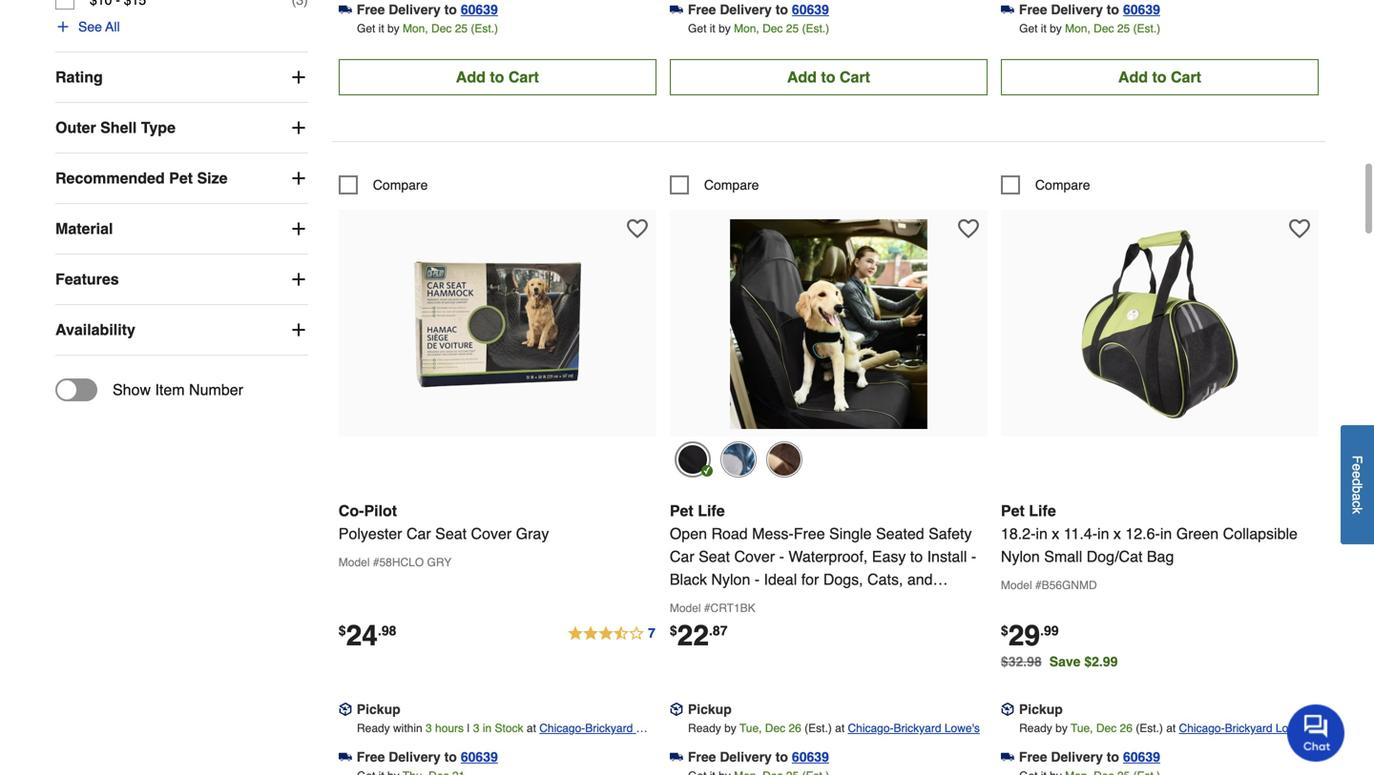 Task type: locate. For each thing, give the bounding box(es) containing it.
1 horizontal spatial brickyard
[[894, 722, 941, 736]]

at inside ready within 3 hours | 3 in stock at chicago-brickyard lowe's
[[527, 722, 536, 736]]

0 horizontal spatial chicago-brickyard lowe's button
[[539, 719, 656, 755]]

# up .99
[[1035, 579, 1042, 592]]

it
[[378, 22, 384, 35], [710, 22, 715, 35], [1041, 22, 1047, 35]]

0 horizontal spatial car
[[406, 525, 431, 543]]

x
[[1052, 525, 1059, 543], [1113, 525, 1121, 543]]

seat inside pet life open road mess-free single seated safety car seat cover - waterproof, easy to install - black nylon - ideal for dogs, cats, and children model # crt1bk $ 22 .87
[[699, 548, 730, 566]]

2 chicago-brickyard lowe's button from the left
[[848, 719, 980, 738]]

1 horizontal spatial car
[[670, 548, 694, 566]]

seat up gry
[[435, 525, 467, 543]]

2 vertical spatial model
[[670, 602, 701, 615]]

- right install at right
[[971, 548, 976, 566]]

3 brickyard from the left
[[1225, 722, 1273, 736]]

0 horizontal spatial ready
[[357, 722, 390, 736]]

2 vertical spatial #
[[704, 602, 710, 615]]

1 vertical spatial plus image
[[289, 270, 308, 289]]

0 vertical spatial nylon
[[1001, 548, 1040, 566]]

cover left gray
[[471, 525, 512, 543]]

brickyard inside ready within 3 hours | 3 in stock at chicago-brickyard lowe's
[[585, 722, 633, 736]]

mon,
[[403, 22, 428, 35], [734, 22, 759, 35], [1065, 22, 1090, 35]]

$32.98
[[1001, 654, 1042, 670]]

0 horizontal spatial add to cart
[[456, 68, 539, 86]]

$ inside pet life open road mess-free single seated safety car seat cover - waterproof, easy to install - black nylon - ideal for dogs, cats, and children model # crt1bk $ 22 .87
[[670, 623, 677, 639]]

life up 18.2-
[[1029, 502, 1056, 520]]

and
[[907, 571, 933, 589]]

2 x from the left
[[1113, 525, 1121, 543]]

pickup image for 2nd chicago-brickyard lowe's button from the right
[[670, 703, 683, 717]]

pet left size
[[169, 169, 193, 187]]

compare for 1001390312 element
[[1035, 177, 1090, 193]]

pet inside pet life open road mess-free single seated safety car seat cover - waterproof, easy to install - black nylon - ideal for dogs, cats, and children model # crt1bk $ 22 .87
[[670, 502, 693, 520]]

pickup image
[[339, 703, 352, 717], [670, 703, 683, 717], [1001, 703, 1014, 717]]

brickyard
[[585, 722, 633, 736], [894, 722, 941, 736], [1225, 722, 1273, 736]]

c
[[1350, 501, 1365, 508]]

2 add from the left
[[787, 68, 817, 86]]

to
[[444, 2, 457, 17], [775, 2, 788, 17], [1107, 2, 1119, 17], [490, 68, 504, 86], [821, 68, 835, 86], [1152, 68, 1167, 86], [910, 548, 923, 566], [444, 750, 457, 765], [775, 750, 788, 765], [1107, 750, 1119, 765]]

1 vertical spatial #
[[1035, 579, 1042, 592]]

1 horizontal spatial chicago-brickyard lowe's button
[[848, 719, 980, 738]]

25
[[455, 22, 468, 35], [786, 22, 799, 35], [1117, 22, 1130, 35]]

heart outline image
[[958, 218, 979, 239], [1289, 218, 1310, 239]]

in up 'small' on the right bottom of page
[[1036, 525, 1048, 543]]

life for road
[[698, 502, 725, 520]]

0 horizontal spatial ready by tue, dec 26 (est.) at chicago-brickyard lowe's
[[688, 722, 980, 736]]

2 26 from the left
[[1120, 722, 1133, 736]]

1 pickup image from the left
[[339, 703, 352, 717]]

ready for 2nd chicago-brickyard lowe's button from the right
[[688, 722, 721, 736]]

1 plus image from the top
[[289, 68, 308, 87]]

safety
[[929, 525, 972, 543]]

seat down the road at the right bottom
[[699, 548, 730, 566]]

$ right 7
[[670, 623, 677, 639]]

plus image for material
[[289, 220, 308, 239]]

0 horizontal spatial $
[[339, 623, 346, 639]]

2 ready from the left
[[688, 722, 721, 736]]

plus image for rating
[[289, 68, 308, 87]]

2 horizontal spatial $
[[1001, 623, 1008, 639]]

2 horizontal spatial compare
[[1035, 177, 1090, 193]]

lowe's for first chicago-brickyard lowe's button from the right
[[1276, 722, 1311, 736]]

1 add from the left
[[456, 68, 486, 86]]

d
[[1350, 479, 1365, 486]]

0 horizontal spatial add to cart button
[[339, 59, 656, 95]]

1 horizontal spatial at
[[835, 722, 845, 736]]

2 horizontal spatial ready
[[1019, 722, 1052, 736]]

# down polyester
[[373, 556, 379, 570]]

0 horizontal spatial lowe's
[[539, 741, 575, 755]]

2 horizontal spatial cart
[[1171, 68, 1201, 86]]

1 horizontal spatial life
[[1029, 502, 1056, 520]]

- left ideal
[[755, 571, 760, 589]]

chicago- for first chicago-brickyard lowe's button from the right
[[1179, 722, 1225, 736]]

0 horizontal spatial cart
[[508, 68, 539, 86]]

0 horizontal spatial 26
[[789, 722, 801, 736]]

plus image for recommended pet size
[[289, 169, 308, 188]]

0 horizontal spatial model
[[339, 556, 370, 570]]

was price $32.98 element
[[1001, 650, 1049, 670]]

1001390312 element
[[1001, 175, 1090, 195]]

0 horizontal spatial brickyard
[[585, 722, 633, 736]]

2 at from the left
[[835, 722, 845, 736]]

$ inside $ 24 .98
[[339, 623, 346, 639]]

1 horizontal spatial tue,
[[1071, 722, 1093, 736]]

ready by tue, dec 26 (est.) at chicago-brickyard lowe's
[[688, 722, 980, 736], [1019, 722, 1311, 736]]

add
[[456, 68, 486, 86], [787, 68, 817, 86], [1118, 68, 1148, 86]]

0 horizontal spatial cover
[[471, 525, 512, 543]]

0 vertical spatial cover
[[471, 525, 512, 543]]

1 vertical spatial model
[[1001, 579, 1032, 592]]

cover
[[471, 525, 512, 543], [734, 548, 775, 566]]

pickup image for first chicago-brickyard lowe's button from the right
[[1001, 703, 1014, 717]]

1 vertical spatial cover
[[734, 548, 775, 566]]

crt1bk
[[710, 602, 755, 615]]

3 compare from the left
[[1035, 177, 1090, 193]]

2 horizontal spatial get it by mon, dec 25 (est.)
[[1019, 22, 1160, 35]]

x up dog/cat
[[1113, 525, 1121, 543]]

2 horizontal spatial it
[[1041, 22, 1047, 35]]

0 horizontal spatial 3
[[426, 722, 432, 736]]

2 compare from the left
[[704, 177, 759, 193]]

0 vertical spatial model
[[339, 556, 370, 570]]

1 horizontal spatial 25
[[786, 22, 799, 35]]

1 vertical spatial nylon
[[711, 571, 750, 589]]

0 horizontal spatial chicago-
[[539, 722, 585, 736]]

0 horizontal spatial get it by mon, dec 25 (est.)
[[357, 22, 498, 35]]

pet up 18.2-
[[1001, 502, 1025, 520]]

$ 29 .99
[[1001, 620, 1059, 653]]

plus image
[[289, 68, 308, 87], [289, 118, 308, 137], [289, 169, 308, 188], [289, 220, 308, 239]]

2 horizontal spatial chicago-
[[1179, 722, 1225, 736]]

pet life  open road mess-free single seated safety car seat cover - waterproof, easy to install - black nylon - ideal for dogs, cats, and children image
[[724, 219, 934, 429]]

nylon up 'crt1bk'
[[711, 571, 750, 589]]

# up '.87'
[[704, 602, 710, 615]]

save
[[1049, 654, 1081, 670]]

1 cart from the left
[[508, 68, 539, 86]]

ready left within
[[357, 722, 390, 736]]

1 horizontal spatial 26
[[1120, 722, 1133, 736]]

0 horizontal spatial pickup image
[[339, 703, 352, 717]]

- up ideal
[[779, 548, 784, 566]]

$
[[339, 623, 346, 639], [670, 623, 677, 639], [1001, 623, 1008, 639]]

2 horizontal spatial 25
[[1117, 22, 1130, 35]]

add to cart
[[456, 68, 539, 86], [787, 68, 870, 86], [1118, 68, 1201, 86]]

2 horizontal spatial pet
[[1001, 502, 1025, 520]]

2 tue, from the left
[[1071, 722, 1093, 736]]

0 vertical spatial seat
[[435, 525, 467, 543]]

features
[[55, 271, 119, 288]]

2 $ from the left
[[670, 623, 677, 639]]

compare inside 5000270289 element
[[373, 177, 428, 193]]

1 horizontal spatial 3
[[473, 722, 480, 736]]

1 ready from the left
[[357, 722, 390, 736]]

b56gnmd
[[1042, 579, 1097, 592]]

1 horizontal spatial ready by tue, dec 26 (est.) at chicago-brickyard lowe's
[[1019, 722, 1311, 736]]

1 brickyard from the left
[[585, 722, 633, 736]]

2 chicago- from the left
[[848, 722, 894, 736]]

0 horizontal spatial x
[[1052, 525, 1059, 543]]

1 horizontal spatial pickup image
[[670, 703, 683, 717]]

2 ready by tue, dec 26 (est.) at chicago-brickyard lowe's from the left
[[1019, 722, 1311, 736]]

dogs,
[[823, 571, 863, 589]]

1 horizontal spatial get
[[688, 22, 706, 35]]

ready down "actual price $22.87" element
[[688, 722, 721, 736]]

heart outline image
[[627, 218, 648, 239]]

1 vertical spatial car
[[670, 548, 694, 566]]

actual price $24.98 element
[[339, 620, 396, 653]]

pickup down the $32.98 save $2.99
[[1019, 702, 1063, 717]]

1 horizontal spatial x
[[1113, 525, 1121, 543]]

in up dog/cat
[[1097, 525, 1109, 543]]

2 horizontal spatial model
[[1001, 579, 1032, 592]]

1 horizontal spatial add to cart
[[787, 68, 870, 86]]

1 horizontal spatial heart outline image
[[1289, 218, 1310, 239]]

2 brickyard from the left
[[894, 722, 941, 736]]

2 horizontal spatial add to cart button
[[1001, 59, 1319, 95]]

plus image inside 'see all' button
[[55, 19, 71, 34]]

2 cart from the left
[[840, 68, 870, 86]]

x up 'small' on the right bottom of page
[[1052, 525, 1059, 543]]

0 horizontal spatial pet
[[169, 169, 193, 187]]

life
[[698, 502, 725, 520], [1029, 502, 1056, 520]]

4 plus image from the top
[[289, 220, 308, 239]]

polyester
[[339, 525, 402, 543]]

f e e d b a c k
[[1350, 456, 1365, 514]]

0 horizontal spatial pickup
[[357, 702, 400, 717]]

truck filled image for first chicago-brickyard lowe's button from the right pickup icon
[[1001, 751, 1014, 764]]

compare for "1001572642" element
[[704, 177, 759, 193]]

1 horizontal spatial lowe's
[[945, 722, 980, 736]]

1 horizontal spatial seat
[[699, 548, 730, 566]]

0 horizontal spatial it
[[378, 22, 384, 35]]

plus image
[[55, 19, 71, 34], [289, 270, 308, 289], [289, 321, 308, 340]]

plus image inside recommended pet size button
[[289, 169, 308, 188]]

0 horizontal spatial add
[[456, 68, 486, 86]]

3 right |
[[473, 722, 480, 736]]

model up 29
[[1001, 579, 1032, 592]]

pickup down "actual price $22.87" element
[[688, 702, 732, 717]]

2 pickup image from the left
[[670, 703, 683, 717]]

2 horizontal spatial #
[[1035, 579, 1042, 592]]

3 left hours
[[426, 722, 432, 736]]

free delivery to 60639
[[357, 2, 498, 17], [688, 2, 829, 17], [1019, 2, 1160, 17], [357, 750, 498, 765], [688, 750, 829, 765], [1019, 750, 1160, 765]]

lowe's
[[945, 722, 980, 736], [1276, 722, 1311, 736], [539, 741, 575, 755]]

plus image inside features 'button'
[[289, 270, 308, 289]]

seat inside 'co-pilot polyester car seat cover gray'
[[435, 525, 467, 543]]

to inside pet life open road mess-free single seated safety car seat cover - waterproof, easy to install - black nylon - ideal for dogs, cats, and children model # crt1bk $ 22 .87
[[910, 548, 923, 566]]

2 get from the left
[[688, 22, 706, 35]]

model # 58hclo gry
[[339, 556, 452, 570]]

1 compare from the left
[[373, 177, 428, 193]]

pickup image down $32.98
[[1001, 703, 1014, 717]]

1 26 from the left
[[789, 722, 801, 736]]

$32.98 save $2.99
[[1001, 654, 1118, 670]]

0 horizontal spatial life
[[698, 502, 725, 520]]

cart
[[508, 68, 539, 86], [840, 68, 870, 86], [1171, 68, 1201, 86]]

in inside ready within 3 hours | 3 in stock at chicago-brickyard lowe's
[[483, 722, 492, 736]]

cover inside 'co-pilot polyester car seat cover gray'
[[471, 525, 512, 543]]

$ up was price $32.98 element
[[1001, 623, 1008, 639]]

f
[[1350, 456, 1365, 464]]

#
[[373, 556, 379, 570], [1035, 579, 1042, 592], [704, 602, 710, 615]]

58hclo
[[379, 556, 424, 570]]

$ inside $ 29 .99
[[1001, 623, 1008, 639]]

11.4-
[[1064, 525, 1097, 543]]

ideal
[[764, 571, 797, 589]]

plus image inside outer shell type 'button'
[[289, 118, 308, 137]]

model down polyester
[[339, 556, 370, 570]]

1 vertical spatial seat
[[699, 548, 730, 566]]

60639 button
[[461, 0, 498, 19], [792, 0, 829, 19], [1123, 0, 1160, 19], [461, 748, 498, 767], [792, 748, 829, 767], [1123, 748, 1160, 767]]

cats,
[[867, 571, 903, 589]]

e up b
[[1350, 471, 1365, 479]]

plus image inside "availability" "button"
[[289, 321, 308, 340]]

pickup image down 22 at the bottom
[[670, 703, 683, 717]]

truck filled image
[[339, 3, 352, 16], [1001, 3, 1014, 16], [339, 751, 352, 764]]

2 pickup from the left
[[688, 702, 732, 717]]

$2.99
[[1084, 654, 1118, 670]]

pet up open
[[670, 502, 693, 520]]

1 horizontal spatial add
[[787, 68, 817, 86]]

0 vertical spatial #
[[373, 556, 379, 570]]

7 button
[[567, 623, 656, 646]]

0 horizontal spatial #
[[373, 556, 379, 570]]

life inside pet life open road mess-free single seated safety car seat cover - waterproof, easy to install - black nylon - ideal for dogs, cats, and children model # crt1bk $ 22 .87
[[698, 502, 725, 520]]

3 add to cart button from the left
[[1001, 59, 1319, 95]]

compare inside 1001390312 element
[[1035, 177, 1090, 193]]

3 plus image from the top
[[289, 169, 308, 188]]

1 horizontal spatial ready
[[688, 722, 721, 736]]

ready by tue, dec 26 (est.) at chicago-brickyard lowe's for 2nd chicago-brickyard lowe's button from the right
[[688, 722, 980, 736]]

1 ready by tue, dec 26 (est.) at chicago-brickyard lowe's from the left
[[688, 722, 980, 736]]

1 horizontal spatial model
[[670, 602, 701, 615]]

1 life from the left
[[698, 502, 725, 520]]

ready by tue, dec 26 (est.) at chicago-brickyard lowe's for first chicago-brickyard lowe's button from the right
[[1019, 722, 1311, 736]]

in right |
[[483, 722, 492, 736]]

ready inside ready within 3 hours | 3 in stock at chicago-brickyard lowe's
[[357, 722, 390, 736]]

see all button
[[55, 17, 120, 36]]

3 $ from the left
[[1001, 623, 1008, 639]]

e up d
[[1350, 464, 1365, 471]]

model inside pet life open road mess-free single seated safety car seat cover - waterproof, easy to install - black nylon - ideal for dogs, cats, and children model # crt1bk $ 22 .87
[[670, 602, 701, 615]]

plus image inside rating button
[[289, 68, 308, 87]]

1 horizontal spatial pet
[[670, 502, 693, 520]]

0 horizontal spatial compare
[[373, 177, 428, 193]]

actual price $29.99 element
[[1001, 620, 1059, 653]]

0 horizontal spatial tue,
[[739, 722, 762, 736]]

2 vertical spatial plus image
[[289, 321, 308, 340]]

3 chicago- from the left
[[1179, 722, 1225, 736]]

3 ready from the left
[[1019, 722, 1052, 736]]

0 horizontal spatial get
[[357, 22, 375, 35]]

1 horizontal spatial cart
[[840, 68, 870, 86]]

1 at from the left
[[527, 722, 536, 736]]

1 horizontal spatial pickup
[[688, 702, 732, 717]]

2 add to cart button from the left
[[670, 59, 988, 95]]

life inside pet life 18.2-in x 11.4-in x 12.6-in green collapsible nylon small dog/cat bag
[[1029, 502, 1056, 520]]

$ for 29
[[1001, 623, 1008, 639]]

chicago- for 2nd chicago-brickyard lowe's button from the right
[[848, 722, 894, 736]]

-
[[779, 548, 784, 566], [971, 548, 976, 566], [755, 571, 760, 589]]

outer
[[55, 119, 96, 137]]

1 heart outline image from the left
[[958, 218, 979, 239]]

1 horizontal spatial #
[[704, 602, 710, 615]]

2 e from the top
[[1350, 471, 1365, 479]]

1 horizontal spatial compare
[[704, 177, 759, 193]]

2 horizontal spatial chicago-brickyard lowe's button
[[1179, 719, 1311, 738]]

1 horizontal spatial mon,
[[734, 22, 759, 35]]

ready
[[357, 722, 390, 736], [688, 722, 721, 736], [1019, 722, 1052, 736]]

2 horizontal spatial add
[[1118, 68, 1148, 86]]

# for 18.2-
[[1035, 579, 1042, 592]]

pet inside pet life 18.2-in x 11.4-in x 12.6-in green collapsible nylon small dog/cat bag
[[1001, 502, 1025, 520]]

show item number
[[113, 381, 243, 399]]

3
[[426, 722, 432, 736], [473, 722, 480, 736]]

co-pilot polyester car seat cover gray image
[[392, 219, 602, 429]]

brickyard for first chicago-brickyard lowe's button from the right pickup icon
[[1225, 722, 1273, 736]]

delivery
[[389, 2, 441, 17], [720, 2, 772, 17], [1051, 2, 1103, 17], [389, 750, 441, 765], [720, 750, 772, 765], [1051, 750, 1103, 765]]

1 horizontal spatial $
[[670, 623, 677, 639]]

tue, for 2nd chicago-brickyard lowe's button from the right
[[739, 722, 762, 736]]

1 chicago- from the left
[[539, 722, 585, 736]]

compare
[[373, 177, 428, 193], [704, 177, 759, 193], [1035, 177, 1090, 193]]

3 get it by mon, dec 25 (est.) from the left
[[1019, 22, 1160, 35]]

a
[[1350, 494, 1365, 501]]

nylon
[[1001, 548, 1040, 566], [711, 571, 750, 589]]

in
[[1036, 525, 1048, 543], [1097, 525, 1109, 543], [1160, 525, 1172, 543], [483, 722, 492, 736]]

chicago-brickyard lowe's button
[[539, 719, 656, 755], [848, 719, 980, 738], [1179, 719, 1311, 738]]

by
[[387, 22, 400, 35], [719, 22, 731, 35], [1050, 22, 1062, 35], [724, 722, 736, 736], [1055, 722, 1068, 736]]

2 horizontal spatial at
[[1166, 722, 1176, 736]]

blue image
[[720, 442, 757, 478]]

nylon down 18.2-
[[1001, 548, 1040, 566]]

chicago-
[[539, 722, 585, 736], [848, 722, 894, 736], [1179, 722, 1225, 736]]

$ left .98
[[339, 623, 346, 639]]

2 horizontal spatial add to cart
[[1118, 68, 1201, 86]]

|
[[467, 722, 470, 736]]

1 horizontal spatial chicago-
[[848, 722, 894, 736]]

compare inside "1001572642" element
[[704, 177, 759, 193]]

2 plus image from the top
[[289, 118, 308, 137]]

pickup up within
[[357, 702, 400, 717]]

pet life 18.2-in x 11.4-in x 12.6-in green collapsible nylon small dog/cat bag image
[[1055, 219, 1265, 429]]

e
[[1350, 464, 1365, 471], [1350, 471, 1365, 479]]

pet
[[169, 169, 193, 187], [670, 502, 693, 520], [1001, 502, 1025, 520]]

1 $ from the left
[[339, 623, 346, 639]]

life up the road at the right bottom
[[698, 502, 725, 520]]

plus image inside "material" button
[[289, 220, 308, 239]]

plus image for outer shell type
[[289, 118, 308, 137]]

1 horizontal spatial cover
[[734, 548, 775, 566]]

0 horizontal spatial 25
[[455, 22, 468, 35]]

0 horizontal spatial -
[[755, 571, 760, 589]]

0 horizontal spatial mon,
[[403, 22, 428, 35]]

2 horizontal spatial mon,
[[1065, 22, 1090, 35]]

3 cart from the left
[[1171, 68, 1201, 86]]

model up 22 at the bottom
[[670, 602, 701, 615]]

get it by mon, dec 25 (est.)
[[357, 22, 498, 35], [688, 22, 829, 35], [1019, 22, 1160, 35]]

2 horizontal spatial pickup image
[[1001, 703, 1014, 717]]

0 horizontal spatial at
[[527, 722, 536, 736]]

car up black
[[670, 548, 694, 566]]

2 horizontal spatial pickup
[[1019, 702, 1063, 717]]

truck filled image
[[670, 3, 683, 16], [670, 751, 683, 764], [1001, 751, 1014, 764]]

2 life from the left
[[1029, 502, 1056, 520]]

0 vertical spatial car
[[406, 525, 431, 543]]

cover inside pet life open road mess-free single seated safety car seat cover - waterproof, easy to install - black nylon - ideal for dogs, cats, and children model # crt1bk $ 22 .87
[[734, 548, 775, 566]]

0 vertical spatial plus image
[[55, 19, 71, 34]]

pickup image down "24"
[[339, 703, 352, 717]]

2 horizontal spatial lowe's
[[1276, 722, 1311, 736]]

1 horizontal spatial nylon
[[1001, 548, 1040, 566]]

ready down $32.98
[[1019, 722, 1052, 736]]

2 add to cart from the left
[[787, 68, 870, 86]]

3 pickup image from the left
[[1001, 703, 1014, 717]]

3 it from the left
[[1041, 22, 1047, 35]]

60639
[[461, 2, 498, 17], [792, 2, 829, 17], [1123, 2, 1160, 17], [461, 750, 498, 765], [792, 750, 829, 765], [1123, 750, 1160, 765]]

car up 58hclo on the bottom
[[406, 525, 431, 543]]

recommended pet size button
[[55, 154, 308, 203]]

cover down mess-
[[734, 548, 775, 566]]

1 tue, from the left
[[739, 722, 762, 736]]



Task type: vqa. For each thing, say whether or not it's contained in the screenshot.


Task type: describe. For each thing, give the bounding box(es) containing it.
tue, for first chicago-brickyard lowe's button from the right
[[1071, 722, 1093, 736]]

brown image
[[766, 442, 802, 478]]

1 chicago-brickyard lowe's button from the left
[[539, 719, 656, 755]]

ready for first chicago-brickyard lowe's button from the right
[[1019, 722, 1052, 736]]

1 e from the top
[[1350, 464, 1365, 471]]

2 horizontal spatial -
[[971, 548, 976, 566]]

3 at from the left
[[1166, 722, 1176, 736]]

3 mon, from the left
[[1065, 22, 1090, 35]]

pet life 18.2-in x 11.4-in x 12.6-in green collapsible nylon small dog/cat bag
[[1001, 502, 1298, 566]]

number
[[189, 381, 243, 399]]

mess-
[[752, 525, 794, 543]]

show item number element
[[55, 379, 243, 402]]

3 25 from the left
[[1117, 22, 1130, 35]]

dog/cat
[[1087, 548, 1143, 566]]

$ 24 .98
[[339, 620, 396, 653]]

availability
[[55, 321, 135, 339]]

actual price $22.87 element
[[670, 620, 728, 653]]

ready for 1st chicago-brickyard lowe's button from the left
[[357, 722, 390, 736]]

3 add to cart from the left
[[1118, 68, 1201, 86]]

3.5 stars image
[[567, 623, 656, 646]]

1 get from the left
[[357, 22, 375, 35]]

# for polyester
[[373, 556, 379, 570]]

pet for pet life 18.2-in x 11.4-in x 12.6-in green collapsible nylon small dog/cat bag
[[1001, 502, 1025, 520]]

collapsible
[[1223, 525, 1298, 543]]

.99
[[1040, 623, 1059, 639]]

2 get it by mon, dec 25 (est.) from the left
[[688, 22, 829, 35]]

2 heart outline image from the left
[[1289, 218, 1310, 239]]

brickyard for pickup icon for 2nd chicago-brickyard lowe's button from the right
[[894, 722, 941, 736]]

1 it from the left
[[378, 22, 384, 35]]

1 pickup from the left
[[357, 702, 400, 717]]

black image
[[674, 442, 711, 478]]

5000270289 element
[[339, 175, 428, 195]]

ready within 3 hours | 3 in stock at chicago-brickyard lowe's
[[357, 722, 636, 755]]

plus image for availability
[[289, 321, 308, 340]]

road
[[711, 525, 748, 543]]

recommended
[[55, 169, 165, 187]]

chat invite button image
[[1287, 704, 1345, 762]]

2 mon, from the left
[[734, 22, 759, 35]]

co-
[[339, 502, 364, 520]]

pilot
[[364, 502, 397, 520]]

1 add to cart from the left
[[456, 68, 539, 86]]

compare for 5000270289 element
[[373, 177, 428, 193]]

3 chicago-brickyard lowe's button from the left
[[1179, 719, 1311, 738]]

type
[[141, 119, 176, 137]]

2 25 from the left
[[786, 22, 799, 35]]

plus image for features
[[289, 270, 308, 289]]

lowe's inside ready within 3 hours | 3 in stock at chicago-brickyard lowe's
[[539, 741, 575, 755]]

see all
[[78, 19, 120, 34]]

18.2-
[[1001, 525, 1036, 543]]

small
[[1044, 548, 1082, 566]]

29
[[1008, 620, 1040, 653]]

recommended pet size
[[55, 169, 228, 187]]

in up bag
[[1160, 525, 1172, 543]]

black
[[670, 571, 707, 589]]

3 pickup from the left
[[1019, 702, 1063, 717]]

rating button
[[55, 53, 308, 102]]

outer shell type
[[55, 119, 176, 137]]

seated
[[876, 525, 924, 543]]

lowe's for 2nd chicago-brickyard lowe's button from the right
[[945, 722, 980, 736]]

# inside pet life open road mess-free single seated safety car seat cover - waterproof, easy to install - black nylon - ideal for dogs, cats, and children model # crt1bk $ 22 .87
[[704, 602, 710, 615]]

3 add from the left
[[1118, 68, 1148, 86]]

rating
[[55, 68, 103, 86]]

single
[[829, 525, 872, 543]]

26 for first chicago-brickyard lowe's button from the right
[[1120, 722, 1133, 736]]

26 for 2nd chicago-brickyard lowe's button from the right
[[789, 722, 801, 736]]

gry
[[427, 556, 452, 570]]

7
[[648, 626, 655, 641]]

for
[[801, 571, 819, 589]]

pet for pet life open road mess-free single seated safety car seat cover - waterproof, easy to install - black nylon - ideal for dogs, cats, and children model # crt1bk $ 22 .87
[[670, 502, 693, 520]]

features button
[[55, 255, 308, 304]]

within
[[393, 722, 422, 736]]

see
[[78, 19, 102, 34]]

life for in
[[1029, 502, 1056, 520]]

k
[[1350, 508, 1365, 514]]

1 horizontal spatial -
[[779, 548, 784, 566]]

car inside 'co-pilot polyester car seat cover gray'
[[406, 525, 431, 543]]

item
[[155, 381, 185, 399]]

1 mon, from the left
[[403, 22, 428, 35]]

car inside pet life open road mess-free single seated safety car seat cover - waterproof, easy to install - black nylon - ideal for dogs, cats, and children model # crt1bk $ 22 .87
[[670, 548, 694, 566]]

2 it from the left
[[710, 22, 715, 35]]

stock
[[495, 722, 523, 736]]

22
[[677, 620, 709, 653]]

free inside pet life open road mess-free single seated safety car seat cover - waterproof, easy to install - black nylon - ideal for dogs, cats, and children model # crt1bk $ 22 .87
[[794, 525, 825, 543]]

.87
[[709, 623, 728, 639]]

all
[[105, 19, 120, 34]]

1001572642 element
[[670, 175, 759, 195]]

co-pilot polyester car seat cover gray
[[339, 502, 549, 543]]

material
[[55, 220, 113, 238]]

.98
[[378, 623, 396, 639]]

nylon inside pet life open road mess-free single seated safety car seat cover - waterproof, easy to install - black nylon - ideal for dogs, cats, and children model # crt1bk $ 22 .87
[[711, 571, 750, 589]]

hours
[[435, 722, 464, 736]]

size
[[197, 169, 228, 187]]

nylon inside pet life 18.2-in x 11.4-in x 12.6-in green collapsible nylon small dog/cat bag
[[1001, 548, 1040, 566]]

2 3 from the left
[[473, 722, 480, 736]]

model for polyester car seat cover gray
[[339, 556, 370, 570]]

shell
[[100, 119, 137, 137]]

pet life open road mess-free single seated safety car seat cover - waterproof, easy to install - black nylon - ideal for dogs, cats, and children model # crt1bk $ 22 .87
[[670, 502, 976, 653]]

model for 18.2-in x 11.4-in x 12.6-in green collapsible nylon small dog/cat bag
[[1001, 579, 1032, 592]]

bag
[[1147, 548, 1174, 566]]

f e e d b a c k button
[[1341, 425, 1374, 545]]

1 25 from the left
[[455, 22, 468, 35]]

12.6-
[[1125, 525, 1160, 543]]

children
[[670, 594, 727, 612]]

1 x from the left
[[1052, 525, 1059, 543]]

model # b56gnmd
[[1001, 579, 1097, 592]]

outer shell type button
[[55, 103, 308, 153]]

material button
[[55, 204, 308, 254]]

waterproof,
[[788, 548, 868, 566]]

availability button
[[55, 305, 308, 355]]

pet inside button
[[169, 169, 193, 187]]

open
[[670, 525, 707, 543]]

pickup image for 1st chicago-brickyard lowe's button from the left
[[339, 703, 352, 717]]

1 add to cart button from the left
[[339, 59, 656, 95]]

b
[[1350, 486, 1365, 494]]

1 get it by mon, dec 25 (est.) from the left
[[357, 22, 498, 35]]

install
[[927, 548, 967, 566]]

24
[[346, 620, 378, 653]]

3 get from the left
[[1019, 22, 1038, 35]]

chicago- inside ready within 3 hours | 3 in stock at chicago-brickyard lowe's
[[539, 722, 585, 736]]

gray
[[516, 525, 549, 543]]

truck filled image for pickup icon for 2nd chicago-brickyard lowe's button from the right
[[670, 751, 683, 764]]

green
[[1176, 525, 1219, 543]]

show
[[113, 381, 151, 399]]

1 3 from the left
[[426, 722, 432, 736]]

$ for 24
[[339, 623, 346, 639]]

easy
[[872, 548, 906, 566]]



